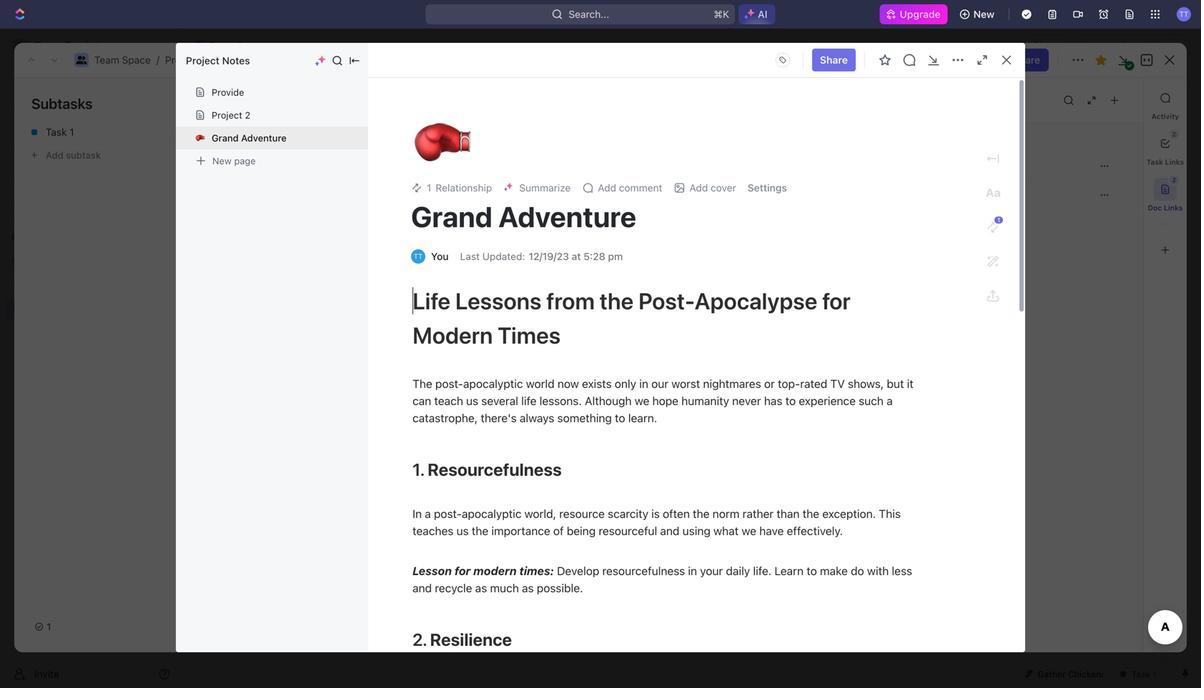 Task type: describe. For each thing, give the bounding box(es) containing it.
to inside the develop resourcefulness in your daily life. learn to make do with less and recycle as much as possible.
[[807, 565, 818, 578]]

0 horizontal spatial grand
[[212, 133, 239, 143]]

0 horizontal spatial it
[[441, 552, 447, 566]]

post- inside in a post-apocalyptic world, resource scarcity is often the norm rather than the exception. this teaches us the importance of being resourceful and using what we have effectively.
[[434, 508, 462, 521]]

spot.
[[605, 552, 631, 566]]

2 / from the left
[[209, 54, 212, 66]]

ai
[[758, 8, 768, 20]]

of
[[554, 525, 564, 538]]

1 vertical spatial and
[[397, 552, 416, 566]]

humanity
[[682, 395, 730, 408]]

drop
[[974, 185, 995, 196]]

project for project 2
[[212, 110, 242, 121]]

share left automations
[[1034, 40, 1062, 52]]

the
[[413, 377, 433, 391]]

table link
[[445, 70, 474, 91]]

upgrade
[[900, 8, 941, 20]]

the up "effectively." on the right bottom of page
[[803, 508, 820, 521]]

less
[[892, 565, 913, 578]]

17
[[955, 55, 964, 65]]

docs
[[34, 123, 58, 135]]

life lessons from the post-apocalypse for modern times
[[413, 288, 856, 349]]

several
[[482, 395, 519, 408]]

gather
[[464, 552, 498, 566]]

2 button for task
[[1155, 130, 1180, 155]]

due
[[622, 404, 641, 416]]

gantt link
[[393, 70, 422, 91]]

our
[[652, 377, 669, 391]]

this
[[880, 508, 901, 521]]

new page
[[212, 156, 256, 166]]

being
[[567, 525, 596, 538]]

tv
[[831, 377, 845, 391]]

docs link
[[6, 118, 176, 141]]

grand adventure
[[411, 200, 637, 234]]

exception.
[[823, 508, 877, 521]]

what
[[714, 525, 739, 538]]

we inside the post-apocalyptic world now exists only in our worst nightmares or top-rated tv shows, but it can teach us several life lessons. although we hope humanity never has to experience such a catastrophe, there's always something to learn.
[[635, 395, 650, 408]]

1 horizontal spatial 🥊 button
[[411, 107, 474, 175]]

12/19/23
[[529, 251, 569, 263]]

new for new
[[974, 8, 995, 20]]

attach
[[1051, 185, 1079, 196]]

task 1 link
[[14, 121, 207, 144]]

learn
[[775, 565, 804, 578]]

add cover
[[690, 182, 737, 194]]

🥊 for 🥊 grand adventure
[[196, 133, 205, 143]]

you
[[431, 251, 449, 263]]

worst
[[672, 377, 701, 391]]

home link
[[6, 69, 176, 92]]

at
[[572, 251, 581, 263]]

to right here
[[1040, 185, 1049, 196]]

project 2 link
[[217, 54, 259, 66]]

dropdown menu image
[[772, 49, 795, 72]]

1. resourcefulness
[[413, 460, 562, 480]]

0 horizontal spatial adventure
[[241, 133, 287, 143]]

nightmares
[[704, 377, 762, 391]]

spaces
[[11, 257, 42, 267]]

space for team space
[[237, 40, 266, 52]]

often
[[663, 508, 690, 521]]

0 horizontal spatial 🥊 button
[[195, 132, 212, 144]]

1 relationship
[[427, 182, 492, 194]]

resourcefulness
[[603, 565, 686, 578]]

pm
[[608, 251, 623, 263]]

1 vertical spatial grand
[[411, 200, 493, 234]]

add for add task
[[1108, 75, 1125, 85]]

top-
[[778, 377, 801, 391]]

possible.
[[537, 582, 583, 596]]

8686faf0v button
[[332, 326, 387, 343]]

gantt
[[396, 74, 422, 86]]

never
[[733, 395, 762, 408]]

add for add comment
[[598, 182, 617, 194]]

than
[[777, 508, 800, 521]]

add comment
[[598, 182, 663, 194]]

share button right 2023 in the top right of the page
[[994, 49, 1050, 72]]

2.
[[413, 630, 427, 650]]

from
[[547, 288, 595, 315]]

chat link
[[497, 70, 522, 91]]

resource
[[560, 508, 605, 521]]

develop resourcefulness in your daily life. learn to make do with less and recycle as much as possible.
[[413, 565, 916, 596]]

2 down task links at the right of the page
[[1173, 177, 1177, 184]]

team space
[[209, 40, 266, 52]]

lessons.
[[540, 395, 582, 408]]

teach
[[435, 395, 464, 408]]

due date
[[622, 404, 666, 416]]

search...
[[569, 8, 610, 20]]

tree inside sidebar navigation
[[6, 273, 176, 394]]

1 button
[[977, 210, 1011, 245]]

1 vertical spatial for
[[455, 565, 471, 578]]

assigned to
[[441, 404, 497, 416]]

subtasks
[[31, 95, 93, 112]]

project 2
[[212, 110, 251, 121]]

⌘k
[[714, 8, 730, 20]]

drumstick bite image
[[1026, 671, 1034, 679]]

2 down activity
[[1173, 131, 1177, 138]]

created on nov 17 2023
[[890, 55, 988, 65]]

calendar link
[[324, 70, 369, 91]]

2 up 🥊 grand adventure
[[245, 110, 251, 121]]

apocalyptic inside in a post-apocalyptic world, resource scarcity is often the norm rather than the exception. this teaches us the importance of being resourceful and using what we have effectively.
[[462, 508, 522, 521]]

effectively.
[[787, 525, 844, 538]]

0 horizontal spatial team space link
[[94, 54, 151, 66]]

to left gather
[[450, 552, 461, 566]]

drop files here to attach
[[974, 185, 1079, 196]]

nov
[[937, 55, 953, 65]]

1 horizontal spatial provide
[[567, 179, 602, 190]]

for inside life lessons from the post-apocalypse for modern times
[[823, 288, 851, 315]]

has
[[765, 395, 783, 408]]

task inside button
[[1127, 75, 1146, 85]]

task sidebar content section
[[844, 78, 1144, 653]]

world,
[[525, 508, 557, 521]]

new for new page
[[212, 156, 232, 166]]

to down top-
[[786, 395, 796, 408]]

8686faf0v
[[338, 330, 382, 340]]

relationship
[[436, 182, 492, 194]]

no lists icon. image
[[660, 387, 717, 444]]

share right dropdown menu image
[[821, 54, 849, 66]]

recycle
[[435, 582, 473, 596]]

post-
[[639, 288, 695, 315]]

list link
[[212, 150, 511, 173]]

table
[[448, 74, 474, 86]]

task 1
[[46, 126, 74, 138]]

resourceful
[[599, 525, 658, 538]]

tt inside dropdown button
[[1180, 10, 1189, 18]]

exists
[[582, 377, 612, 391]]

add for add cover
[[690, 182, 709, 194]]

chat
[[500, 74, 522, 86]]

have
[[760, 525, 784, 538]]

in inside the post-apocalyptic world now exists only in our worst nightmares or top-rated tv shows, but it can teach us several life lessons. although we hope humanity never has to experience such a catastrophe, there's always something to learn.
[[640, 377, 649, 391]]

team for team space / projects / project 2
[[94, 54, 119, 66]]

1 left 'relationship'
[[427, 182, 432, 194]]

your
[[701, 565, 724, 578]]



Task type: locate. For each thing, give the bounding box(es) containing it.
learn.
[[629, 412, 658, 425]]

catastrophe,
[[413, 412, 478, 425]]

0 horizontal spatial user group image
[[15, 305, 25, 313]]

1 horizontal spatial space
[[237, 40, 266, 52]]

as down times:
[[522, 582, 534, 596]]

team space link up notes
[[191, 37, 270, 54]]

share button
[[1026, 34, 1070, 57], [994, 49, 1050, 72]]

the right gather
[[501, 552, 517, 566]]

tree
[[6, 273, 176, 394]]

1 horizontal spatial 🥊
[[414, 107, 471, 175]]

1 vertical spatial team
[[94, 54, 119, 66]]

task up doc
[[1147, 158, 1164, 166]]

the down pm
[[600, 288, 634, 315]]

adventure up list on the top left of the page
[[241, 133, 287, 143]]

take
[[281, 552, 305, 566]]

🥊 for 🥊
[[414, 107, 471, 175]]

post- up teach
[[436, 377, 464, 391]]

share button left automations
[[1026, 34, 1070, 57]]

a inside in a post-apocalyptic world, resource scarcity is often the norm rather than the exception. this teaches us the importance of being resourceful and using what we have effectively.
[[425, 508, 431, 521]]

2 button up doc links
[[1155, 176, 1180, 201]]

1 horizontal spatial we
[[742, 525, 757, 538]]

adventure down summarize
[[499, 200, 637, 234]]

1 vertical spatial in
[[689, 565, 698, 578]]

links right doc
[[1165, 204, 1184, 212]]

post- inside the post-apocalyptic world now exists only in our worst nightmares or top-rated tv shows, but it can teach us several life lessons. although we hope humanity never has to experience such a catastrophe, there's always something to learn.
[[436, 377, 464, 391]]

space for team space / projects / project 2
[[122, 54, 151, 66]]

task inside tab list
[[1147, 158, 1164, 166]]

0 vertical spatial a
[[887, 395, 893, 408]]

1 horizontal spatial user group image
[[196, 42, 205, 49]]

in inside the develop resourcefulness in your daily life. learn to make do with less and recycle as much as possible.
[[689, 565, 698, 578]]

1 inside button
[[47, 622, 51, 633]]

a
[[887, 395, 893, 408], [425, 508, 431, 521]]

task sidebar navigation tab list
[[1147, 87, 1185, 262]]

upgrade link
[[880, 4, 948, 24]]

1 horizontal spatial add
[[690, 182, 709, 194]]

0 horizontal spatial tt
[[414, 253, 423, 261]]

projects link
[[165, 54, 203, 66]]

to left the one
[[569, 552, 579, 566]]

user group image
[[76, 56, 87, 64]]

board
[[549, 74, 577, 86]]

add left cover
[[690, 182, 709, 194]]

rated
[[801, 377, 828, 391]]

🥊 up 1 relationship
[[414, 107, 471, 175]]

updated:
[[483, 251, 525, 263]]

inbox link
[[6, 94, 176, 117]]

1 horizontal spatial in
[[689, 565, 698, 578]]

home
[[34, 75, 62, 87]]

2 horizontal spatial add
[[1108, 75, 1125, 85]]

1 vertical spatial space
[[122, 54, 151, 66]]

2 right notes
[[253, 54, 259, 66]]

1 inside dropdown button
[[998, 217, 1001, 224]]

comment
[[619, 182, 663, 194]]

/ left notes
[[209, 54, 212, 66]]

0 vertical spatial us
[[467, 395, 479, 408]]

us right teach
[[467, 395, 479, 408]]

1 horizontal spatial it
[[908, 377, 914, 391]]

1 horizontal spatial team
[[209, 40, 234, 52]]

0 vertical spatial space
[[237, 40, 266, 52]]

add task button
[[1103, 72, 1152, 89]]

project for project notes
[[186, 55, 220, 67]]

0 vertical spatial we
[[635, 395, 650, 408]]

life.
[[754, 565, 772, 578]]

1 vertical spatial a
[[425, 508, 431, 521]]

project up recent
[[212, 110, 242, 121]]

take the chicken feed and use it to gather the chickens to one spot.
[[281, 552, 631, 566]]

new button
[[954, 3, 1004, 26]]

1 horizontal spatial adventure
[[499, 200, 637, 234]]

to down although
[[615, 412, 626, 425]]

rather
[[743, 508, 774, 521]]

🥊 button left recent
[[195, 132, 212, 144]]

1 up the invite
[[47, 622, 51, 633]]

0 vertical spatial new
[[974, 8, 995, 20]]

task for task links
[[1147, 158, 1164, 166]]

new up 2023 in the top right of the page
[[974, 8, 995, 20]]

user group image inside tree
[[15, 305, 25, 313]]

2 button
[[1155, 130, 1180, 155], [1155, 176, 1180, 201]]

1 vertical spatial user group image
[[15, 305, 25, 313]]

0 vertical spatial links
[[1166, 158, 1185, 166]]

always
[[520, 412, 555, 425]]

it
[[908, 377, 914, 391], [441, 552, 447, 566]]

with
[[868, 565, 889, 578]]

/
[[157, 54, 160, 66], [209, 54, 212, 66]]

1 vertical spatial links
[[1165, 204, 1184, 212]]

space
[[237, 40, 266, 52], [122, 54, 151, 66]]

1 vertical spatial new
[[212, 156, 232, 166]]

1 horizontal spatial a
[[887, 395, 893, 408]]

add down automations
[[1108, 75, 1125, 85]]

2 button up task links at the right of the page
[[1155, 130, 1180, 155]]

2 vertical spatial task
[[1147, 158, 1164, 166]]

a down 'but'
[[887, 395, 893, 408]]

grand down project 2
[[212, 133, 239, 143]]

shows,
[[848, 377, 884, 391]]

post-
[[436, 377, 464, 391], [434, 508, 462, 521]]

links for doc links
[[1165, 204, 1184, 212]]

it right 'but'
[[908, 377, 914, 391]]

apocalyptic inside the post-apocalyptic world now exists only in our worst nightmares or top-rated tv shows, but it can teach us several life lessons. although we hope humanity never has to experience such a catastrophe, there's always something to learn.
[[464, 377, 523, 391]]

1.
[[413, 460, 424, 480]]

team for team space
[[209, 40, 234, 52]]

0 horizontal spatial space
[[122, 54, 151, 66]]

apocalyptic up the importance
[[462, 508, 522, 521]]

doc links
[[1149, 204, 1184, 212]]

task up dashboards
[[46, 126, 67, 138]]

now
[[558, 377, 579, 391]]

provide left comment
[[567, 179, 602, 190]]

we down rather
[[742, 525, 757, 538]]

user group image
[[196, 42, 205, 49], [15, 305, 25, 313]]

in left the your
[[689, 565, 698, 578]]

team space link up home link
[[94, 54, 151, 66]]

apocalypse
[[695, 288, 818, 315]]

1 vertical spatial it
[[441, 552, 447, 566]]

1 vertical spatial tt
[[414, 253, 423, 261]]

share
[[1034, 40, 1062, 52], [821, 54, 849, 66], [1014, 54, 1041, 66]]

a inside the post-apocalyptic world now exists only in our worst nightmares or top-rated tv shows, but it can teach us several life lessons. although we hope humanity never has to experience such a catastrophe, there's always something to learn.
[[887, 395, 893, 408]]

0 vertical spatial post-
[[436, 377, 464, 391]]

1 horizontal spatial new
[[974, 8, 995, 20]]

add task
[[1108, 75, 1146, 85]]

projects
[[165, 54, 203, 66]]

1 as from the left
[[476, 582, 487, 596]]

use
[[419, 552, 438, 566]]

team right user group image
[[94, 54, 119, 66]]

provide up project 2
[[212, 87, 244, 98]]

0 horizontal spatial 🥊
[[196, 133, 205, 143]]

new inside button
[[974, 8, 995, 20]]

🥊 button up 1 relationship
[[411, 107, 474, 175]]

feed
[[371, 552, 394, 566]]

add left comment
[[598, 182, 617, 194]]

0 vertical spatial in
[[640, 377, 649, 391]]

2 vertical spatial and
[[413, 582, 432, 596]]

and inside the develop resourcefulness in your daily life. learn to make do with less and recycle as much as possible.
[[413, 582, 432, 596]]

team
[[209, 40, 234, 52], [94, 54, 119, 66]]

provide link
[[541, 173, 841, 196]]

experience
[[799, 395, 856, 408]]

2 button for doc
[[1155, 176, 1180, 201]]

and
[[661, 525, 680, 538], [397, 552, 416, 566], [413, 582, 432, 596]]

1 horizontal spatial task
[[1127, 75, 1146, 85]]

0 vertical spatial for
[[823, 288, 851, 315]]

Edit task name text field
[[256, 356, 787, 383]]

1 / from the left
[[157, 54, 160, 66]]

us up the take the chicken feed and use it to gather the chickens to one spot.
[[457, 525, 469, 538]]

post- up teaches
[[434, 508, 462, 521]]

0 vertical spatial grand
[[212, 133, 239, 143]]

0 horizontal spatial a
[[425, 508, 431, 521]]

0 vertical spatial and
[[661, 525, 680, 538]]

share right 2023 in the top right of the page
[[1014, 54, 1041, 66]]

notes
[[222, 55, 250, 67]]

lesson for modern times:
[[413, 565, 554, 578]]

0 horizontal spatial new
[[212, 156, 232, 166]]

user group image down "spaces" at the left of the page
[[15, 305, 25, 313]]

to left make
[[807, 565, 818, 578]]

0 vertical spatial team
[[209, 40, 234, 52]]

us inside in a post-apocalyptic world, resource scarcity is often the norm rather than the exception. this teaches us the importance of being resourceful and using what we have effectively.
[[457, 525, 469, 538]]

make
[[821, 565, 848, 578]]

a right "in"
[[425, 508, 431, 521]]

/ left projects
[[157, 54, 160, 66]]

sidebar navigation
[[0, 29, 182, 689]]

much
[[490, 582, 519, 596]]

1 vertical spatial we
[[742, 525, 757, 538]]

provide
[[212, 87, 244, 98], [567, 179, 602, 190]]

0 horizontal spatial as
[[476, 582, 487, 596]]

2 horizontal spatial task
[[1147, 158, 1164, 166]]

we
[[635, 395, 650, 408], [742, 525, 757, 538]]

1 horizontal spatial tt
[[1180, 10, 1189, 18]]

1 vertical spatial adventure
[[499, 200, 637, 234]]

0 horizontal spatial add
[[598, 182, 617, 194]]

add inside button
[[1108, 75, 1125, 85]]

the up gather
[[472, 525, 489, 538]]

the right take
[[308, 552, 325, 566]]

it right use
[[441, 552, 447, 566]]

1 horizontal spatial team space link
[[191, 37, 270, 54]]

space up project 2 link
[[237, 40, 266, 52]]

it inside the post-apocalyptic world now exists only in our worst nightmares or top-rated tv shows, but it can teach us several life lessons. although we hope humanity never has to experience such a catastrophe, there's always something to learn.
[[908, 377, 914, 391]]

and down often
[[661, 525, 680, 538]]

importance
[[492, 525, 551, 538]]

modern
[[413, 322, 493, 349]]

1 vertical spatial task
[[46, 126, 67, 138]]

0 vertical spatial user group image
[[196, 42, 205, 49]]

the post-apocalyptic world now exists only in our worst nightmares or top-rated tv shows, but it can teach us several life lessons. although we hope humanity never has to experience such a catastrophe, there's always something to learn.
[[413, 377, 917, 425]]

1 horizontal spatial grand
[[411, 200, 493, 234]]

1 right automations
[[1153, 41, 1157, 51]]

0 horizontal spatial task
[[46, 126, 67, 138]]

inbox
[[34, 99, 59, 111]]

0 vertical spatial provide
[[212, 87, 244, 98]]

1 vertical spatial provide
[[567, 179, 602, 190]]

0 vertical spatial 2 button
[[1155, 130, 1180, 155]]

new
[[974, 8, 995, 20], [212, 156, 232, 166]]

0 horizontal spatial /
[[157, 54, 160, 66]]

user group image up projects
[[196, 42, 205, 49]]

in left our on the right of page
[[640, 377, 649, 391]]

board link
[[546, 70, 577, 91]]

and down lesson
[[413, 582, 432, 596]]

on
[[925, 55, 935, 65]]

times
[[498, 322, 561, 349]]

1 horizontal spatial as
[[522, 582, 534, 596]]

1 up dashboards
[[70, 126, 74, 138]]

1 horizontal spatial /
[[209, 54, 212, 66]]

to right 'assigned'
[[487, 404, 497, 416]]

and left use
[[397, 552, 416, 566]]

2 as from the left
[[522, 582, 534, 596]]

doc
[[1149, 204, 1163, 212]]

0 horizontal spatial provide
[[212, 87, 244, 98]]

1 vertical spatial 2 button
[[1155, 176, 1180, 201]]

in
[[413, 508, 422, 521]]

project down team space
[[217, 54, 250, 66]]

0 horizontal spatial for
[[455, 565, 471, 578]]

🥊 left recent
[[196, 133, 205, 143]]

recent
[[218, 132, 255, 146]]

resilience
[[430, 630, 512, 650]]

and inside in a post-apocalyptic world, resource scarcity is often the norm rather than the exception. this teaches us the importance of being resourceful and using what we have effectively.
[[661, 525, 680, 538]]

links for task links
[[1166, 158, 1185, 166]]

as down lesson for modern times:
[[476, 582, 487, 596]]

life
[[522, 395, 537, 408]]

1 vertical spatial us
[[457, 525, 469, 538]]

1 vertical spatial apocalyptic
[[462, 508, 522, 521]]

there's
[[481, 412, 517, 425]]

apocalyptic up several
[[464, 377, 523, 391]]

team up project notes
[[209, 40, 234, 52]]

us inside the post-apocalyptic world now exists only in our worst nightmares or top-rated tv shows, but it can teach us several life lessons. although we hope humanity never has to experience such a catastrophe, there's always something to learn.
[[467, 395, 479, 408]]

space left projects link
[[122, 54, 151, 66]]

we inside in a post-apocalyptic world, resource scarcity is often the norm rather than the exception. this teaches us the importance of being resourceful and using what we have effectively.
[[742, 525, 757, 538]]

ai button
[[739, 4, 776, 24]]

new left "page"
[[212, 156, 232, 166]]

1 down files
[[998, 217, 1001, 224]]

1 horizontal spatial for
[[823, 288, 851, 315]]

grand down 1 relationship
[[411, 200, 493, 234]]

dashboards link
[[6, 142, 176, 165]]

links down activity
[[1166, 158, 1185, 166]]

summarize
[[520, 182, 571, 194]]

0 vertical spatial adventure
[[241, 133, 287, 143]]

0 horizontal spatial we
[[635, 395, 650, 408]]

0 vertical spatial apocalyptic
[[464, 377, 523, 391]]

0 vertical spatial task
[[1127, 75, 1146, 85]]

task down automations
[[1127, 75, 1146, 85]]

world
[[526, 377, 555, 391]]

the up using
[[693, 508, 710, 521]]

0 vertical spatial it
[[908, 377, 914, 391]]

task for task 1
[[46, 126, 67, 138]]

the inside life lessons from the post-apocalypse for modern times
[[600, 288, 634, 315]]

🥊
[[414, 107, 471, 175], [196, 133, 205, 143]]

1 vertical spatial post-
[[434, 508, 462, 521]]

0 horizontal spatial in
[[640, 377, 649, 391]]

team space link
[[191, 37, 270, 54], [94, 54, 151, 66]]

last
[[460, 251, 480, 263]]

settings
[[748, 182, 788, 194]]

activity
[[1152, 112, 1180, 121]]

0 vertical spatial tt
[[1180, 10, 1189, 18]]

project left notes
[[186, 55, 220, 67]]

we up learn. in the right bottom of the page
[[635, 395, 650, 408]]

0 horizontal spatial team
[[94, 54, 119, 66]]

daily
[[727, 565, 751, 578]]

created
[[890, 55, 922, 65]]



Task type: vqa. For each thing, say whether or not it's contained in the screenshot.
"Scope out Palomar • in List"
no



